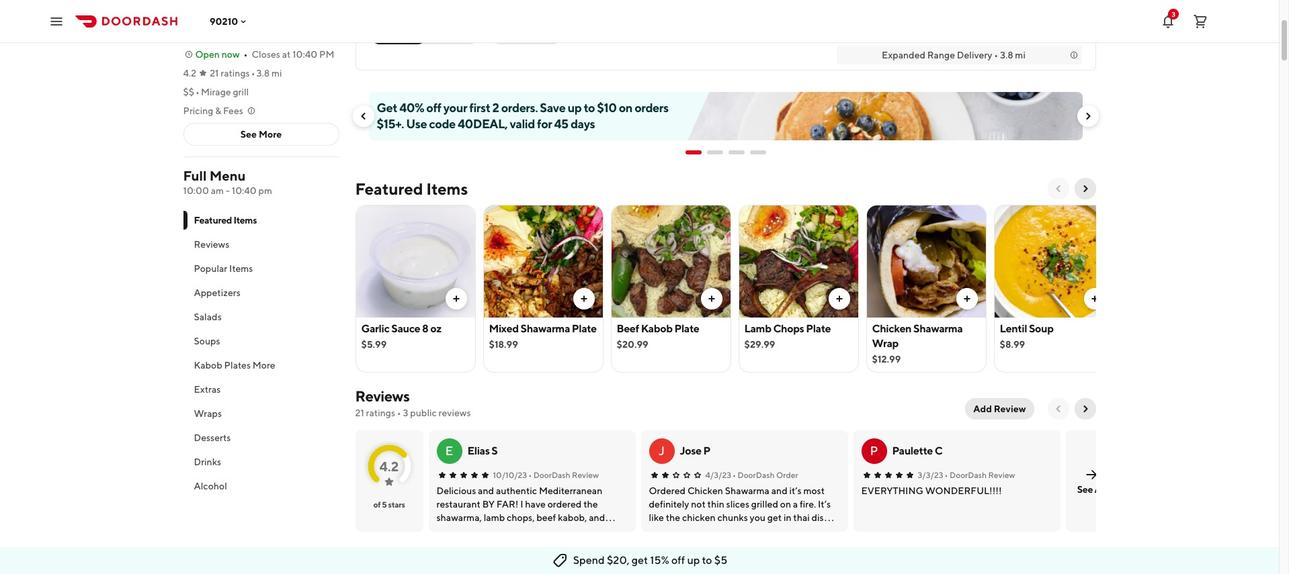 Task type: locate. For each thing, give the bounding box(es) containing it.
1 vertical spatial 21
[[355, 408, 364, 419]]

featured items heading
[[355, 178, 468, 200]]

$29.99
[[744, 339, 775, 350]]

• right "10/10/23"
[[528, 470, 532, 481]]

0 vertical spatial 10:40
[[292, 49, 317, 60]]

salads button
[[183, 305, 339, 329]]

see down fees
[[240, 129, 257, 140]]

10/10/23
[[493, 470, 527, 481]]

0 horizontal spatial off
[[426, 101, 441, 115]]

items
[[426, 179, 468, 198], [234, 215, 257, 226], [229, 263, 253, 274]]

1 horizontal spatial featured items
[[355, 179, 468, 198]]

1 horizontal spatial featured
[[355, 179, 423, 198]]

shawarma right the mixed
[[521, 323, 570, 335]]

3.8 down closes
[[256, 68, 270, 79]]

up up the days
[[568, 101, 582, 115]]

1 horizontal spatial • doordash review
[[945, 470, 1015, 481]]

previous image
[[1053, 404, 1064, 415]]

reviews button
[[183, 233, 339, 257]]

1 vertical spatial 3
[[403, 408, 408, 419]]

3 left the public
[[403, 408, 408, 419]]

1 vertical spatial 4.2
[[379, 459, 399, 474]]

0 vertical spatial up
[[568, 101, 582, 115]]

4.2 up of 5 stars
[[379, 459, 399, 474]]

1 vertical spatial 10:40
[[232, 186, 257, 196]]

wraps
[[194, 409, 222, 419]]

0 horizontal spatial 3
[[403, 408, 408, 419]]

desserts
[[194, 433, 231, 444]]

0 vertical spatial 4.2
[[183, 68, 196, 79]]

2 plate from the left
[[674, 323, 699, 335]]

mixed
[[489, 323, 519, 335]]

• down reviews link in the bottom left of the page
[[397, 408, 401, 419]]

1 horizontal spatial mi
[[1015, 50, 1026, 60]]

0 items, open order cart image
[[1192, 13, 1208, 29]]

$10
[[597, 101, 617, 115]]

0 horizontal spatial plate
[[572, 323, 597, 335]]

1 horizontal spatial ratings
[[366, 408, 395, 419]]

0 vertical spatial mi
[[1015, 50, 1026, 60]]

• doordash review right 3/3/23
[[945, 470, 1015, 481]]

1 horizontal spatial 3
[[1172, 10, 1175, 18]]

1 horizontal spatial doordash
[[738, 470, 775, 481]]

• doordash review right "10/10/23"
[[528, 470, 599, 481]]

0 horizontal spatial see
[[240, 129, 257, 140]]

1 horizontal spatial add item to cart image
[[578, 294, 589, 304]]

get
[[632, 554, 648, 567]]

mi
[[1015, 50, 1026, 60], [272, 68, 282, 79]]

1 • doordash review from the left
[[528, 470, 599, 481]]

store
[[183, 7, 217, 23]]

1 add item to cart image from the left
[[451, 294, 461, 304]]

0 horizontal spatial up
[[568, 101, 582, 115]]

4 add item to cart image from the left
[[1089, 294, 1100, 304]]

add item to cart image
[[451, 294, 461, 304], [578, 294, 589, 304]]

&
[[215, 106, 221, 116]]

menu
[[209, 168, 246, 183]]

reviews inside button
[[194, 239, 229, 250]]

plate inside mixed shawarma plate $18.99
[[572, 323, 597, 335]]

jose p
[[680, 445, 710, 458]]

s
[[492, 445, 498, 458]]

$18.99
[[489, 339, 518, 350]]

to
[[584, 101, 595, 115], [702, 554, 712, 567]]

featured down am
[[194, 215, 232, 226]]

review for e
[[572, 470, 599, 481]]

4.2
[[183, 68, 196, 79], [379, 459, 399, 474]]

mi right delivery
[[1015, 50, 1026, 60]]

1 vertical spatial ratings
[[366, 408, 395, 419]]

doordash
[[533, 470, 570, 481], [738, 470, 775, 481], [950, 470, 987, 481]]

1 horizontal spatial previous button of carousel image
[[1053, 183, 1064, 194]]

featured items
[[355, 179, 468, 198], [194, 215, 257, 226]]

2 add item to cart image from the left
[[834, 294, 845, 304]]

plate right "beef"
[[674, 323, 699, 335]]

ratings down now
[[221, 68, 250, 79]]

0 vertical spatial 21
[[210, 68, 219, 79]]

1 horizontal spatial shawarma
[[913, 323, 963, 335]]

0 vertical spatial off
[[426, 101, 441, 115]]

to up the days
[[584, 101, 595, 115]]

1 vertical spatial featured
[[194, 215, 232, 226]]

next button of carousel image
[[1080, 183, 1091, 194]]

reviews down $5.99
[[355, 388, 410, 405]]

items inside heading
[[426, 179, 468, 198]]

1 vertical spatial up
[[687, 554, 700, 567]]

more
[[259, 129, 282, 140], [253, 360, 275, 371]]

0 vertical spatial see
[[240, 129, 257, 140]]

p right jose
[[703, 445, 710, 458]]

to left $5
[[702, 554, 712, 567]]

0 horizontal spatial mi
[[272, 68, 282, 79]]

next button of carousel image
[[1082, 111, 1093, 122]]

0 horizontal spatial featured
[[194, 215, 232, 226]]

2 add item to cart image from the left
[[578, 294, 589, 304]]

0 horizontal spatial to
[[584, 101, 595, 115]]

• left 3.8 mi
[[251, 68, 255, 79]]

doordash for p
[[950, 470, 987, 481]]

0 vertical spatial 3.8
[[1000, 50, 1013, 60]]

lamb
[[744, 323, 771, 335]]

on
[[619, 101, 632, 115]]

4/3/23
[[705, 470, 731, 481]]

public
[[410, 408, 437, 419]]

None radio
[[369, 23, 427, 44], [419, 23, 479, 44], [369, 23, 427, 44], [419, 23, 479, 44]]

open menu image
[[48, 13, 65, 29]]

plate right chops
[[806, 323, 831, 335]]

0 horizontal spatial doordash
[[533, 470, 570, 481]]

doordash right "10/10/23"
[[533, 470, 570, 481]]

0 vertical spatial ratings
[[221, 68, 250, 79]]

0 horizontal spatial 10:40
[[232, 186, 257, 196]]

3 doordash from the left
[[950, 470, 987, 481]]

21 down reviews link in the bottom left of the page
[[355, 408, 364, 419]]

reviews up popular
[[194, 239, 229, 250]]

shawarma for mixed
[[521, 323, 570, 335]]

3.8 right delivery
[[1000, 50, 1013, 60]]

previous button of carousel image left get
[[358, 111, 369, 122]]

$15+.
[[377, 117, 404, 131]]

kabob
[[641, 323, 673, 335], [194, 360, 222, 371]]

up inside get 40% off your first 2 orders. save up to $10 on orders $15+.  use code 40deal, valid for 45 days
[[568, 101, 582, 115]]

0 vertical spatial 3
[[1172, 10, 1175, 18]]

1 vertical spatial see
[[1077, 484, 1093, 495]]

featured items down -
[[194, 215, 257, 226]]

p left paulette
[[870, 444, 878, 458]]

pm
[[319, 49, 334, 60]]

off up code
[[426, 101, 441, 115]]

0 vertical spatial kabob
[[641, 323, 673, 335]]

soups
[[194, 336, 220, 347]]

up left $5
[[687, 554, 700, 567]]

reviews
[[194, 239, 229, 250], [355, 388, 410, 405]]

full menu 10:00 am - 10:40 pm
[[183, 168, 272, 196]]

drinks
[[194, 457, 221, 468]]

reviews inside reviews 21 ratings • 3 public reviews
[[355, 388, 410, 405]]

3 left 0 items, open order cart image
[[1172, 10, 1175, 18]]

add item to cart image for chicken shawarma wrap
[[961, 294, 972, 304]]

plate for lamb chops plate
[[806, 323, 831, 335]]

doordash left order
[[738, 470, 775, 481]]

to inside get 40% off your first 2 orders. save up to $10 on orders $15+.  use code 40deal, valid for 45 days
[[584, 101, 595, 115]]

see for see more
[[240, 129, 257, 140]]

3
[[1172, 10, 1175, 18], [403, 408, 408, 419]]

doordash for e
[[533, 470, 570, 481]]

sauce
[[391, 323, 420, 335]]

see inside button
[[240, 129, 257, 140]]

previous button of carousel image
[[358, 111, 369, 122], [1053, 183, 1064, 194]]

1 doordash from the left
[[533, 470, 570, 481]]

previous button of carousel image left next button of carousel icon
[[1053, 183, 1064, 194]]

elias s
[[467, 445, 498, 458]]

1 plate from the left
[[572, 323, 597, 335]]

3 plate from the left
[[806, 323, 831, 335]]

0 horizontal spatial shawarma
[[521, 323, 570, 335]]

items down code
[[426, 179, 468, 198]]

off
[[426, 101, 441, 115], [671, 554, 685, 567]]

1 horizontal spatial off
[[671, 554, 685, 567]]

store info
[[183, 7, 245, 23]]

0 horizontal spatial kabob
[[194, 360, 222, 371]]

1 vertical spatial reviews
[[355, 388, 410, 405]]

j
[[659, 444, 665, 458]]

1 shawarma from the left
[[521, 323, 570, 335]]

plate inside beef kabob plate $20.99
[[674, 323, 699, 335]]

plate left "beef"
[[572, 323, 597, 335]]

1 vertical spatial to
[[702, 554, 712, 567]]

1 horizontal spatial kabob
[[641, 323, 673, 335]]

0 horizontal spatial reviews
[[194, 239, 229, 250]]

kabob right "beef"
[[641, 323, 673, 335]]

1 horizontal spatial 21
[[355, 408, 364, 419]]

1 horizontal spatial 3.8
[[1000, 50, 1013, 60]]

• closes at 10:40 pm
[[244, 49, 334, 60]]

0 horizontal spatial ratings
[[221, 68, 250, 79]]

popular items
[[194, 263, 253, 274]]

• doordash review for e
[[528, 470, 599, 481]]

2 vertical spatial items
[[229, 263, 253, 274]]

4.2 up $$
[[183, 68, 196, 79]]

items right popular
[[229, 263, 253, 274]]

3/3/23
[[918, 470, 943, 481]]

ratings down reviews link in the bottom left of the page
[[366, 408, 395, 419]]

chicken shawarma wrap $12.99
[[872, 323, 963, 365]]

0 vertical spatial featured items
[[355, 179, 468, 198]]

open
[[195, 49, 220, 60]]

add item to cart image
[[706, 294, 717, 304], [834, 294, 845, 304], [961, 294, 972, 304], [1089, 294, 1100, 304]]

drinks button
[[183, 450, 339, 475]]

paulette c
[[892, 445, 943, 458]]

2 horizontal spatial plate
[[806, 323, 831, 335]]

review inside button
[[994, 404, 1026, 415]]

add item to cart image for garlic sauce 8 oz
[[451, 294, 461, 304]]

1 horizontal spatial see
[[1077, 484, 1093, 495]]

plates
[[224, 360, 251, 371]]

0 vertical spatial featured
[[355, 179, 423, 198]]

oz
[[430, 323, 441, 335]]

items up reviews button on the left top of page
[[234, 215, 257, 226]]

delivery
[[957, 50, 992, 60]]

21 inside reviews 21 ratings • 3 public reviews
[[355, 408, 364, 419]]

get 40% off your first 2 orders. save up to $10 on orders $15+.  use code 40deal, valid for 45 days
[[377, 101, 669, 131]]

reviews for reviews 21 ratings • 3 public reviews
[[355, 388, 410, 405]]

0 horizontal spatial • doordash review
[[528, 470, 599, 481]]

2 • doordash review from the left
[[945, 470, 1015, 481]]

-
[[226, 186, 230, 196]]

mi down closes
[[272, 68, 282, 79]]

1 horizontal spatial to
[[702, 554, 712, 567]]

featured down $15+.
[[355, 179, 423, 198]]

all
[[1095, 484, 1106, 495]]

featured
[[355, 179, 423, 198], [194, 215, 232, 226]]

1 vertical spatial kabob
[[194, 360, 222, 371]]

off right '15%'
[[671, 554, 685, 567]]

reviews
[[439, 408, 471, 419]]

jose
[[680, 445, 702, 458]]

beef kabob plate image
[[611, 205, 730, 318]]

10:00
[[183, 186, 209, 196]]

0 vertical spatial previous button of carousel image
[[358, 111, 369, 122]]

10:40 right at
[[292, 49, 317, 60]]

1 horizontal spatial plate
[[674, 323, 699, 335]]

full
[[183, 168, 207, 183]]

doordash right 3/3/23
[[950, 470, 987, 481]]

plate for mixed shawarma plate
[[572, 323, 597, 335]]

0 horizontal spatial 4.2
[[183, 68, 196, 79]]

2 horizontal spatial doordash
[[950, 470, 987, 481]]

up
[[568, 101, 582, 115], [687, 554, 700, 567]]

ratings inside reviews 21 ratings • 3 public reviews
[[366, 408, 395, 419]]

0 horizontal spatial 21
[[210, 68, 219, 79]]

salads
[[194, 312, 222, 323]]

spend $20, get 15% off up to $5
[[573, 554, 727, 567]]

lentil
[[1000, 323, 1027, 335]]

featured items down the use
[[355, 179, 468, 198]]

1 horizontal spatial reviews
[[355, 388, 410, 405]]

shawarma inside chicken shawarma wrap $12.99
[[913, 323, 963, 335]]

kabob up extras
[[194, 360, 222, 371]]

use
[[406, 117, 427, 131]]

2 doordash from the left
[[738, 470, 775, 481]]

plate inside lamb chops plate $29.99
[[806, 323, 831, 335]]

0 vertical spatial items
[[426, 179, 468, 198]]

items inside button
[[229, 263, 253, 274]]

10:40 right -
[[232, 186, 257, 196]]

• doordash review
[[528, 470, 599, 481], [945, 470, 1015, 481]]

21 up mirage
[[210, 68, 219, 79]]

shawarma right chicken
[[913, 323, 963, 335]]

1 horizontal spatial p
[[870, 444, 878, 458]]

shawarma
[[521, 323, 570, 335], [913, 323, 963, 335]]

0 horizontal spatial add item to cart image
[[451, 294, 461, 304]]

1 vertical spatial featured items
[[194, 215, 257, 226]]

shawarma inside mixed shawarma plate $18.99
[[521, 323, 570, 335]]

10:40
[[292, 49, 317, 60], [232, 186, 257, 196]]

popular items button
[[183, 257, 339, 281]]

orders
[[635, 101, 669, 115]]

2 shawarma from the left
[[913, 323, 963, 335]]

3 add item to cart image from the left
[[961, 294, 972, 304]]

0 vertical spatial reviews
[[194, 239, 229, 250]]

popular
[[194, 263, 227, 274]]

0 vertical spatial to
[[584, 101, 595, 115]]

see for see all
[[1077, 484, 1093, 495]]

1 add item to cart image from the left
[[706, 294, 717, 304]]

see left all
[[1077, 484, 1093, 495]]

1 vertical spatial 3.8
[[256, 68, 270, 79]]



Task type: vqa. For each thing, say whether or not it's contained in the screenshot.
the rightmost Featured Items
yes



Task type: describe. For each thing, give the bounding box(es) containing it.
• right $$
[[196, 87, 200, 97]]

10:40 inside full menu 10:00 am - 10:40 pm
[[232, 186, 257, 196]]

15%
[[650, 554, 669, 567]]

alcohol
[[194, 481, 227, 492]]

fees
[[223, 106, 243, 116]]

0 horizontal spatial previous button of carousel image
[[358, 111, 369, 122]]

see more
[[240, 129, 282, 140]]

add item to cart image for lamb chops plate
[[834, 294, 845, 304]]

kabob plates more
[[194, 360, 275, 371]]

0 horizontal spatial 3.8
[[256, 68, 270, 79]]

plate for beef kabob plate
[[674, 323, 699, 335]]

mixed shawarma plate image
[[484, 205, 603, 318]]

$$ • mirage grill
[[183, 87, 249, 97]]

lentil soup $8.99
[[1000, 323, 1054, 350]]

open now
[[195, 49, 240, 60]]

• right now
[[244, 49, 248, 60]]

• right delivery
[[994, 50, 998, 60]]

add item to cart image for mixed shawarma plate
[[578, 294, 589, 304]]

kabob plates more button
[[183, 354, 339, 378]]

valid
[[510, 117, 535, 131]]

chicken
[[872, 323, 912, 335]]

3.8 mi
[[256, 68, 282, 79]]

desserts button
[[183, 426, 339, 450]]

reviews for reviews
[[194, 239, 229, 250]]

• inside reviews 21 ratings • 3 public reviews
[[397, 408, 401, 419]]

add item to cart image for lentil soup
[[1089, 294, 1100, 304]]

get
[[377, 101, 397, 115]]

1 vertical spatial off
[[671, 554, 685, 567]]

save
[[540, 101, 566, 115]]

$12.99
[[872, 354, 901, 365]]

your
[[443, 101, 467, 115]]

2
[[492, 101, 499, 115]]

chicken shawarma wrap image
[[867, 205, 986, 318]]

select promotional banner element
[[685, 140, 766, 165]]

stars
[[388, 500, 405, 510]]

days
[[571, 117, 595, 131]]

1 horizontal spatial 10:40
[[292, 49, 317, 60]]

1 vertical spatial more
[[253, 360, 275, 371]]

code
[[429, 117, 456, 131]]

90210
[[210, 16, 238, 27]]

pm
[[258, 186, 272, 196]]

lamb chops plate image
[[739, 205, 858, 318]]

grill
[[233, 87, 249, 97]]

featured inside heading
[[355, 179, 423, 198]]

0 horizontal spatial featured items
[[194, 215, 257, 226]]

add review
[[973, 404, 1026, 415]]

• right 3/3/23
[[945, 470, 948, 481]]

order
[[776, 470, 798, 481]]

• doordash review for p
[[945, 470, 1015, 481]]

1 vertical spatial previous button of carousel image
[[1053, 183, 1064, 194]]

$$
[[183, 87, 194, 97]]

beef kabob plate $20.99
[[617, 323, 699, 350]]

doordash for j
[[738, 470, 775, 481]]

• right '4/3/23' at the bottom of the page
[[733, 470, 736, 481]]

order methods option group
[[369, 23, 479, 44]]

add review button
[[965, 399, 1034, 420]]

0 horizontal spatial p
[[703, 445, 710, 458]]

5
[[382, 500, 387, 510]]

orders.
[[501, 101, 538, 115]]

extras button
[[183, 378, 339, 402]]

$5
[[714, 554, 727, 567]]

next image
[[1080, 404, 1091, 415]]

now
[[222, 49, 240, 60]]

soup
[[1029, 323, 1054, 335]]

appetizers button
[[183, 281, 339, 305]]

$20.99
[[617, 339, 648, 350]]

90210 button
[[210, 16, 249, 27]]

notification bell image
[[1160, 13, 1176, 29]]

21 ratings •
[[210, 68, 255, 79]]

reviews 21 ratings • 3 public reviews
[[355, 388, 471, 419]]

1 horizontal spatial 4.2
[[379, 459, 399, 474]]

shawarma for chicken
[[913, 323, 963, 335]]

add item to cart image for beef kabob plate
[[706, 294, 717, 304]]

off inside get 40% off your first 2 orders. save up to $10 on orders $15+.  use code 40deal, valid for 45 days
[[426, 101, 441, 115]]

chops
[[773, 323, 804, 335]]

kabob inside button
[[194, 360, 222, 371]]

dashpass
[[198, 30, 240, 41]]

lentil soup image
[[994, 205, 1113, 318]]

beef
[[617, 323, 639, 335]]

3 inside reviews 21 ratings • 3 public reviews
[[403, 408, 408, 419]]

1 vertical spatial items
[[234, 215, 257, 226]]

of 5 stars
[[373, 500, 405, 510]]

add
[[973, 404, 992, 415]]

$8.99
[[1000, 339, 1025, 350]]

see all link
[[1066, 431, 1117, 532]]

see more button
[[184, 124, 338, 145]]

pricing
[[183, 106, 213, 116]]

1 vertical spatial mi
[[272, 68, 282, 79]]

kabob inside beef kabob plate $20.99
[[641, 323, 673, 335]]

of
[[373, 500, 381, 510]]

0 vertical spatial more
[[259, 129, 282, 140]]

expanded range delivery • 3.8 mi image
[[1068, 50, 1079, 60]]

40deal,
[[458, 117, 508, 131]]

pricing & fees
[[183, 106, 243, 116]]

expanded range delivery • 3.8 mi
[[882, 50, 1026, 60]]

1 horizontal spatial up
[[687, 554, 700, 567]]

closes
[[252, 49, 280, 60]]

am
[[211, 186, 224, 196]]

• doordash order
[[733, 470, 798, 481]]

elias
[[467, 445, 490, 458]]

c
[[935, 445, 943, 458]]

reviews link
[[355, 388, 410, 405]]

expanded
[[882, 50, 926, 60]]

soups button
[[183, 329, 339, 354]]

review for p
[[988, 470, 1015, 481]]

paulette
[[892, 445, 933, 458]]

first
[[469, 101, 490, 115]]

45
[[554, 117, 568, 131]]

info
[[220, 7, 245, 23]]

garlic sauce 8 oz image
[[356, 205, 475, 318]]

$20,
[[607, 554, 629, 567]]

lamb chops plate $29.99
[[744, 323, 831, 350]]

e
[[445, 444, 453, 458]]

see all
[[1077, 484, 1106, 495]]



